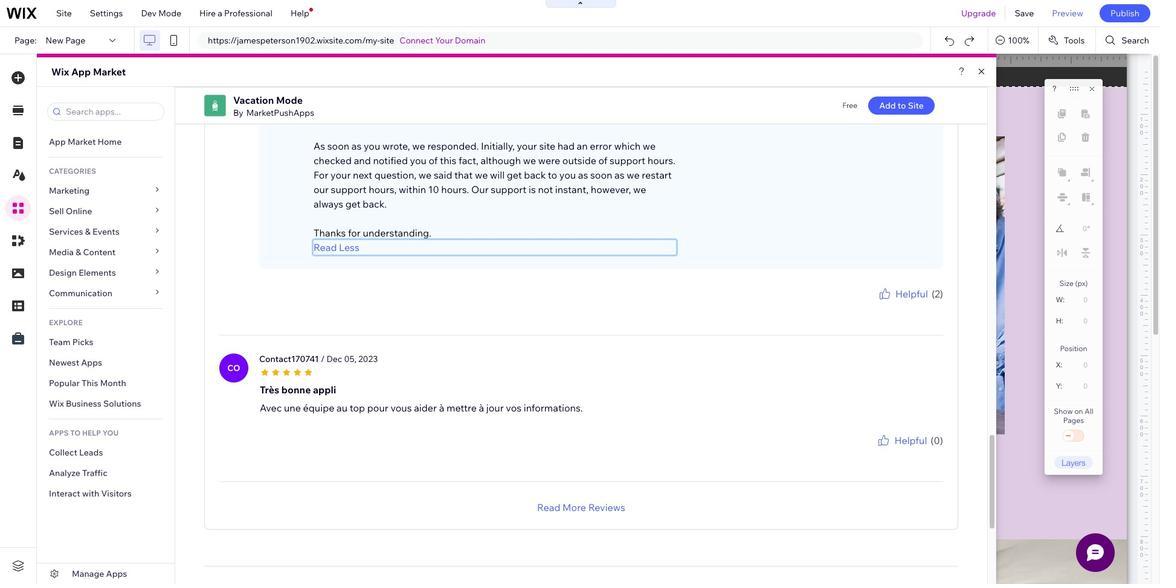 Task type: describe. For each thing, give the bounding box(es) containing it.
vacation mode by marketpushapps
[[233, 94, 314, 118]]

site inside hello, as soon as you wrote, we responded. initially, your site had an error which we checked and notified you of this fact, although we were outside of support hours. for your next question, we said that we will get back to you as soon as we restart our support hours, within 10 hours. our support is not instant, however, we always get back. thanks for understanding. read less
[[539, 140, 555, 152]]

collect
[[49, 448, 77, 459]]

hire
[[199, 8, 216, 19]]

vacation
[[233, 94, 274, 106]]

0 vertical spatial market
[[93, 66, 126, 78]]

1 horizontal spatial app
[[71, 66, 91, 78]]

design
[[49, 268, 77, 279]]

read less button
[[314, 240, 676, 255]]

and
[[354, 154, 371, 167]]

thank you for your feedback for (2)
[[847, 301, 943, 310]]

dev mode
[[141, 8, 181, 19]]

helpful for (0)
[[895, 435, 927, 447]]

checked
[[314, 154, 352, 167]]

manage apps link
[[37, 564, 175, 585]]

save
[[1015, 8, 1034, 19]]

restart
[[642, 169, 672, 181]]

events
[[92, 227, 119, 237]]

for for (0)
[[884, 448, 893, 457]]

y:
[[1056, 382, 1062, 391]]

will
[[490, 169, 505, 181]]

team picks link
[[37, 332, 175, 353]]

feedback for (0)
[[912, 448, 943, 457]]

wix for wix app market
[[51, 66, 69, 78]]

with
[[82, 489, 99, 500]]

informations.
[[524, 402, 583, 414]]

thank for (0)
[[847, 448, 868, 457]]

https://jamespeterson1902.wixsite.com/my-site connect your domain
[[208, 35, 485, 46]]

0 horizontal spatial site
[[380, 35, 394, 46]]

your
[[435, 35, 453, 46]]

co
[[227, 363, 240, 374]]

analyze
[[49, 468, 80, 479]]

0 horizontal spatial support
[[331, 183, 367, 196]]

publish button
[[1100, 4, 1150, 22]]

2 à from the left
[[479, 402, 484, 414]]

pages
[[1063, 416, 1084, 425]]

sidebar element
[[37, 87, 175, 585]]

apps for manage apps
[[106, 569, 127, 580]]

bonne
[[281, 384, 311, 396]]

helpful for (2)
[[895, 288, 928, 300]]

instant,
[[555, 183, 589, 196]]

0 vertical spatial site
[[56, 8, 72, 19]]

0 horizontal spatial as
[[352, 140, 362, 152]]

Search apps... field
[[62, 103, 160, 120]]

new page
[[46, 35, 85, 46]]

we left restart
[[627, 169, 640, 181]]

media & content
[[49, 247, 116, 258]]

show
[[1054, 407, 1073, 416]]

responded.
[[427, 140, 479, 152]]

10
[[428, 183, 439, 196]]

avec
[[260, 402, 282, 414]]

(0)
[[931, 435, 943, 447]]

a
[[218, 8, 222, 19]]

elements
[[79, 268, 116, 279]]

upgrade
[[961, 8, 996, 19]]

mode for dev
[[158, 8, 181, 19]]

explore
[[49, 318, 83, 328]]

0 vertical spatial hours.
[[648, 154, 676, 167]]

notified
[[373, 154, 408, 167]]

to inside the add to site button
[[898, 100, 906, 111]]

for inside hello, as soon as you wrote, we responded. initially, your site had an error which we checked and notified you of this fact, although we were outside of support hours. for your next question, we said that we will get back to you as soon as we restart our support hours, within 10 hours. our support is not instant, however, we always get back. thanks for understanding. read less
[[348, 227, 361, 239]]

search button
[[1096, 27, 1160, 54]]

site inside button
[[908, 100, 924, 111]]

business
[[66, 399, 101, 410]]

this
[[82, 378, 98, 389]]

1 vertical spatial soon
[[590, 169, 612, 181]]

h:
[[1056, 317, 1063, 326]]

team
[[49, 337, 70, 348]]

popular this month link
[[37, 373, 175, 394]]

for for (2)
[[884, 301, 893, 310]]

were
[[538, 154, 560, 167]]

marketing link
[[37, 181, 175, 201]]

within
[[399, 183, 426, 196]]

design elements
[[49, 268, 116, 279]]

thanks
[[314, 227, 346, 239]]

read more reviews button
[[537, 501, 625, 515]]

position
[[1060, 344, 1087, 353]]

add to site button
[[868, 97, 935, 115]]

0 vertical spatial get
[[507, 169, 522, 181]]

communication
[[49, 288, 114, 299]]

to inside hello, as soon as you wrote, we responded. initially, your site had an error which we checked and notified you of this fact, although we were outside of support hours. for your next question, we said that we will get back to you as soon as we restart our support hours, within 10 hours. our support is not instant, however, we always get back. thanks for understanding. read less
[[548, 169, 557, 181]]

categories
[[49, 167, 96, 176]]

apps
[[49, 429, 69, 438]]

sell online
[[49, 206, 92, 217]]

1 à from the left
[[439, 402, 444, 414]]

read inside hello, as soon as you wrote, we responded. initially, your site had an error which we checked and notified you of this fact, although we were outside of support hours. for your next question, we said that we will get back to you as soon as we restart our support hours, within 10 hours. our support is not instant, however, we always get back. thanks for understanding. read less
[[314, 241, 337, 254]]

layers button
[[1054, 457, 1093, 470]]

page
[[65, 35, 85, 46]]

month
[[100, 378, 126, 389]]

w:
[[1056, 296, 1065, 305]]

hire a professional
[[199, 8, 272, 19]]

media
[[49, 247, 74, 258]]

manage
[[72, 569, 104, 580]]

add
[[879, 100, 896, 111]]

traffic
[[82, 468, 107, 479]]

feedback for (2)
[[912, 301, 943, 310]]

communication link
[[37, 283, 175, 304]]

& for events
[[85, 227, 91, 237]]

helpful button for (2)
[[877, 287, 928, 301]]

new
[[46, 35, 63, 46]]

home
[[98, 137, 122, 147]]

read inside button
[[537, 502, 560, 514]]

0 horizontal spatial hours.
[[441, 183, 469, 196]]

popular
[[49, 378, 80, 389]]

interact
[[49, 489, 80, 500]]

2 of from the left
[[599, 154, 608, 167]]

dec
[[327, 354, 342, 365]]

mode for vacation
[[276, 94, 303, 106]]

au
[[337, 402, 348, 414]]

save button
[[1006, 0, 1043, 27]]

to
[[70, 429, 80, 438]]

reviews
[[588, 502, 625, 514]]

picks
[[72, 337, 93, 348]]



Task type: vqa. For each thing, say whether or not it's contained in the screenshot.
OFF
no



Task type: locate. For each thing, give the bounding box(es) containing it.
of down error
[[599, 154, 608, 167]]

app up categories at top left
[[49, 137, 66, 147]]

back.
[[363, 198, 387, 210]]

preview
[[1052, 8, 1083, 19]]

by
[[233, 108, 243, 118]]

this
[[440, 154, 456, 167]]

site
[[56, 8, 72, 19], [908, 100, 924, 111]]

content
[[83, 247, 116, 258]]

back
[[524, 169, 546, 181]]

helpful button left the (2) at the right
[[877, 287, 928, 301]]

add to site
[[879, 100, 924, 111]]

0 horizontal spatial of
[[429, 154, 438, 167]]

contact170741
[[259, 354, 319, 365]]

1 vertical spatial market
[[68, 137, 96, 147]]

marketing
[[49, 186, 90, 196]]

0 vertical spatial mode
[[158, 8, 181, 19]]

size
[[1060, 279, 1074, 288]]

0 vertical spatial to
[[898, 100, 906, 111]]

1 vertical spatial thank
[[847, 448, 868, 457]]

app inside app market home link
[[49, 137, 66, 147]]

100% button
[[989, 27, 1038, 54]]

2 thank from the top
[[847, 448, 868, 457]]

1 vertical spatial &
[[76, 247, 81, 258]]

/
[[321, 354, 325, 365]]

hours,
[[369, 183, 397, 196]]

1 horizontal spatial to
[[898, 100, 906, 111]]

next
[[353, 169, 372, 181]]

appli
[[313, 384, 336, 396]]

0 vertical spatial feedback
[[912, 301, 943, 310]]

more
[[563, 502, 586, 514]]

1 horizontal spatial soon
[[590, 169, 612, 181]]

très bonne appli avec une équipe au top pour vous aider à mettre à jour vos informations.
[[260, 384, 583, 414]]

interact with visitors link
[[37, 484, 175, 505]]

1 vertical spatial mode
[[276, 94, 303, 106]]

contact170741 / dec 05, 2023
[[259, 354, 378, 365]]

None text field
[[1070, 313, 1092, 329], [1069, 357, 1092, 373], [1068, 378, 1092, 395], [1070, 313, 1092, 329], [1069, 357, 1092, 373], [1068, 378, 1092, 395]]

outside
[[562, 154, 596, 167]]

1 horizontal spatial as
[[578, 169, 588, 181]]

connect
[[400, 35, 433, 46]]

0 vertical spatial thank
[[847, 301, 868, 310]]

à
[[439, 402, 444, 414], [479, 402, 484, 414]]

0 vertical spatial helpful
[[895, 288, 928, 300]]

0 vertical spatial apps
[[81, 358, 102, 369]]

which
[[614, 140, 641, 152]]

of left this
[[429, 154, 438, 167]]

site right add
[[908, 100, 924, 111]]

wix down popular
[[49, 399, 64, 410]]

wix business solutions
[[49, 399, 141, 410]]

had
[[558, 140, 575, 152]]

question,
[[374, 169, 416, 181]]

preview button
[[1043, 0, 1092, 27]]

helpful
[[895, 288, 928, 300], [895, 435, 927, 447]]

we up back
[[523, 154, 536, 167]]

1 horizontal spatial of
[[599, 154, 608, 167]]

& left events
[[85, 227, 91, 237]]

1 horizontal spatial site
[[908, 100, 924, 111]]

0 horizontal spatial site
[[56, 8, 72, 19]]

help
[[291, 8, 309, 19]]

as
[[314, 140, 325, 152]]

1 vertical spatial read
[[537, 502, 560, 514]]

is
[[529, 183, 536, 196]]

1 vertical spatial thank you for your feedback
[[847, 448, 943, 457]]

wix app market
[[51, 66, 126, 78]]

analyze traffic
[[49, 468, 107, 479]]

professional
[[224, 8, 272, 19]]

& inside media & content link
[[76, 247, 81, 258]]

0 vertical spatial wix
[[51, 66, 69, 78]]

0 vertical spatial soon
[[327, 140, 349, 152]]

newest apps link
[[37, 353, 175, 373]]

we up our
[[475, 169, 488, 181]]

1 horizontal spatial support
[[491, 183, 527, 196]]

however,
[[591, 183, 631, 196]]

sell online link
[[37, 201, 175, 222]]

1 vertical spatial get
[[345, 198, 361, 210]]

0 horizontal spatial soon
[[327, 140, 349, 152]]

solutions
[[103, 399, 141, 410]]

on
[[1075, 407, 1083, 416]]

get left back.
[[345, 198, 361, 210]]

thank
[[847, 301, 868, 310], [847, 448, 868, 457]]

None text field
[[1071, 221, 1087, 237], [1069, 292, 1092, 308], [1071, 221, 1087, 237], [1069, 292, 1092, 308]]

0 horizontal spatial read
[[314, 241, 337, 254]]

1 horizontal spatial read
[[537, 502, 560, 514]]

thank you for your feedback down (0)
[[847, 448, 943, 457]]

apps up this
[[81, 358, 102, 369]]

helpful button for (0)
[[876, 434, 927, 448]]

m a image
[[274, 92, 303, 121]]

wrote,
[[382, 140, 410, 152]]

apps for newest apps
[[81, 358, 102, 369]]

1 vertical spatial site
[[539, 140, 555, 152]]

1 vertical spatial helpful
[[895, 435, 927, 447]]

helpful left the (2) at the right
[[895, 288, 928, 300]]

hours. down that
[[441, 183, 469, 196]]

support
[[610, 154, 645, 167], [331, 183, 367, 196], [491, 183, 527, 196]]

& right media
[[76, 247, 81, 258]]

as up however,
[[615, 169, 625, 181]]

1 vertical spatial site
[[908, 100, 924, 111]]

à right aider
[[439, 402, 444, 414]]

soon
[[327, 140, 349, 152], [590, 169, 612, 181]]

to
[[898, 100, 906, 111], [548, 169, 557, 181]]

aider
[[414, 402, 437, 414]]

& for content
[[76, 247, 81, 258]]

2 vertical spatial for
[[884, 448, 893, 457]]

app market home link
[[37, 132, 175, 152]]

wix inside 'sidebar' element
[[49, 399, 64, 410]]

marketpushapps
[[246, 108, 314, 118]]

tools button
[[1039, 27, 1096, 54]]

1 thank from the top
[[847, 301, 868, 310]]

market
[[93, 66, 126, 78], [68, 137, 96, 147]]

thank you for your feedback down the (2) at the right
[[847, 301, 943, 310]]

2 horizontal spatial as
[[615, 169, 625, 181]]

site up were
[[539, 140, 555, 152]]

wix business solutions link
[[37, 394, 175, 415]]

1 vertical spatial helpful button
[[876, 434, 927, 448]]

not
[[538, 183, 553, 196]]

0 horizontal spatial get
[[345, 198, 361, 210]]

read more reviews
[[537, 502, 625, 514]]

0 vertical spatial thank you for your feedback
[[847, 301, 943, 310]]

mode inside vacation mode by marketpushapps
[[276, 94, 303, 106]]

as down outside
[[578, 169, 588, 181]]

support down will
[[491, 183, 527, 196]]

thank you for your feedback for (0)
[[847, 448, 943, 457]]

0 horizontal spatial &
[[76, 247, 81, 258]]

as up and
[[352, 140, 362, 152]]

we right the wrote,
[[412, 140, 425, 152]]

1 of from the left
[[429, 154, 438, 167]]

1 horizontal spatial à
[[479, 402, 484, 414]]

hours. up restart
[[648, 154, 676, 167]]

you
[[364, 140, 380, 152], [410, 154, 427, 167], [559, 169, 576, 181], [870, 301, 882, 310], [870, 448, 882, 457]]

app market home
[[49, 137, 122, 147]]

0 horizontal spatial app
[[49, 137, 66, 147]]

get right will
[[507, 169, 522, 181]]

1 feedback from the top
[[912, 301, 943, 310]]

vacation mode logo image
[[204, 95, 226, 117]]

équipe
[[303, 402, 334, 414]]

design elements link
[[37, 263, 175, 283]]

mode right dev at top left
[[158, 8, 181, 19]]

help
[[82, 429, 101, 438]]

media & content link
[[37, 242, 175, 263]]

une
[[284, 402, 301, 414]]

1 horizontal spatial &
[[85, 227, 91, 237]]

? button
[[1053, 85, 1057, 93]]

0 vertical spatial site
[[380, 35, 394, 46]]

0 vertical spatial read
[[314, 241, 337, 254]]

2 feedback from the top
[[912, 448, 943, 457]]

1 vertical spatial hours.
[[441, 183, 469, 196]]

market up search apps... field
[[93, 66, 126, 78]]

0 vertical spatial helpful button
[[877, 287, 928, 301]]

that
[[454, 169, 473, 181]]

0 horizontal spatial à
[[439, 402, 444, 414]]

0 vertical spatial for
[[348, 227, 361, 239]]

soon up however,
[[590, 169, 612, 181]]

1 thank you for your feedback from the top
[[847, 301, 943, 310]]

read
[[314, 241, 337, 254], [537, 502, 560, 514]]

site up new page
[[56, 8, 72, 19]]

support down "which"
[[610, 154, 645, 167]]

market left home
[[68, 137, 96, 147]]

0 horizontal spatial apps
[[81, 358, 102, 369]]

helpful left (0)
[[895, 435, 927, 447]]

market inside 'sidebar' element
[[68, 137, 96, 147]]

0 vertical spatial app
[[71, 66, 91, 78]]

wix
[[51, 66, 69, 78], [49, 399, 64, 410]]

1 vertical spatial for
[[884, 301, 893, 310]]

& inside the services & events link
[[85, 227, 91, 237]]

wix for wix business solutions
[[49, 399, 64, 410]]

switch
[[1062, 428, 1086, 445]]

0 horizontal spatial to
[[548, 169, 557, 181]]

1 vertical spatial feedback
[[912, 448, 943, 457]]

our
[[471, 183, 489, 196]]

apps right manage
[[106, 569, 127, 580]]

layers
[[1062, 458, 1086, 468]]

helpful button
[[877, 287, 928, 301], [876, 434, 927, 448]]

app down page
[[71, 66, 91, 78]]

helpful button left (0)
[[876, 434, 927, 448]]

size (px)
[[1060, 279, 1088, 288]]

services & events
[[49, 227, 119, 237]]

1 vertical spatial to
[[548, 169, 557, 181]]

feedback down the (2) at the right
[[912, 301, 943, 310]]

à left jour
[[479, 402, 484, 414]]

we right "which"
[[643, 140, 656, 152]]

1 horizontal spatial get
[[507, 169, 522, 181]]

read left more
[[537, 502, 560, 514]]

1 horizontal spatial hours.
[[648, 154, 676, 167]]

wix down new page
[[51, 66, 69, 78]]

0 horizontal spatial mode
[[158, 8, 181, 19]]

we up 10
[[419, 169, 432, 181]]

show on all pages
[[1054, 407, 1094, 425]]

1 vertical spatial apps
[[106, 569, 127, 580]]

collect leads
[[49, 448, 103, 459]]

1 vertical spatial app
[[49, 137, 66, 147]]

read down thanks at the top
[[314, 241, 337, 254]]

your
[[517, 140, 537, 152], [331, 169, 351, 181], [895, 301, 910, 310], [895, 448, 910, 457]]

to right add
[[898, 100, 906, 111]]

feedback down (0)
[[912, 448, 943, 457]]

site left connect
[[380, 35, 394, 46]]

?
[[1053, 85, 1057, 93]]

2 horizontal spatial support
[[610, 154, 645, 167]]

search
[[1122, 35, 1149, 46]]

1 vertical spatial wix
[[49, 399, 64, 410]]

tools
[[1064, 35, 1085, 46]]

to down were
[[548, 169, 557, 181]]

&
[[85, 227, 91, 237], [76, 247, 81, 258]]

2 thank you for your feedback from the top
[[847, 448, 943, 457]]

1 horizontal spatial mode
[[276, 94, 303, 106]]

0 vertical spatial &
[[85, 227, 91, 237]]

soon up checked
[[327, 140, 349, 152]]

1 horizontal spatial site
[[539, 140, 555, 152]]

thank for (2)
[[847, 301, 868, 310]]

support down next
[[331, 183, 367, 196]]

our
[[314, 183, 329, 196]]

we down restart
[[633, 183, 646, 196]]

mode up 'marketpushapps'
[[276, 94, 303, 106]]

1 horizontal spatial apps
[[106, 569, 127, 580]]

team picks
[[49, 337, 93, 348]]



